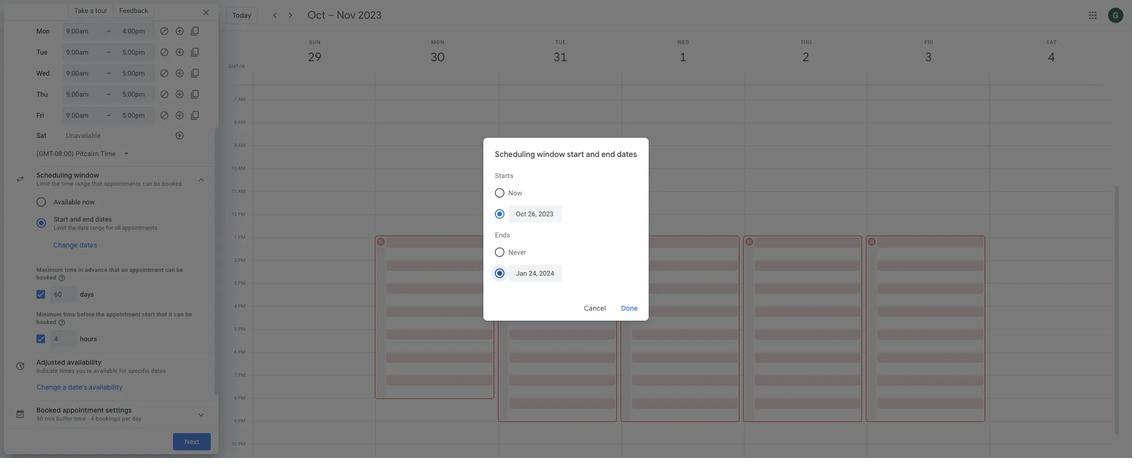 Task type: locate. For each thing, give the bounding box(es) containing it.
5 column header from the left
[[744, 31, 868, 85]]

scheduling up 'available'
[[36, 171, 72, 180]]

cancel
[[584, 304, 606, 313]]

0 vertical spatial scheduling
[[495, 150, 535, 159]]

can inside minimum time before the appointment start that it can be booked
[[174, 311, 184, 318]]

2 vertical spatial that
[[156, 311, 167, 318]]

1 vertical spatial time
[[65, 267, 77, 274]]

pm up 8 pm
[[238, 373, 245, 378]]

now
[[509, 189, 523, 197]]

the up 'available'
[[52, 181, 60, 187]]

2 8 from the top
[[234, 396, 237, 401]]

availability down available
[[89, 383, 123, 392]]

dates
[[617, 150, 637, 159], [95, 216, 112, 223], [80, 241, 97, 250], [151, 368, 166, 375]]

0 vertical spatial and
[[586, 150, 600, 159]]

column header
[[253, 31, 376, 85], [376, 31, 499, 85], [499, 31, 622, 85], [622, 31, 745, 85], [744, 31, 868, 85], [867, 31, 990, 85], [990, 31, 1113, 85]]

1 vertical spatial end
[[83, 216, 94, 223]]

time inside maximum time in advance that an appointment can be booked
[[65, 267, 77, 274]]

window inside scheduling window start and end dates dialog
[[537, 150, 565, 159]]

am up 8 am
[[238, 97, 245, 102]]

2 horizontal spatial be
[[185, 311, 192, 318]]

change
[[53, 241, 78, 250], [36, 383, 61, 392]]

am for 9 am
[[238, 143, 245, 148]]

8 pm from the top
[[238, 373, 245, 378]]

0 vertical spatial a
[[90, 7, 94, 14]]

appointment right the before
[[106, 311, 141, 318]]

0 vertical spatial booked
[[162, 181, 182, 187]]

0 vertical spatial appointment
[[129, 267, 164, 274]]

2 horizontal spatial the
[[96, 311, 105, 318]]

wed
[[36, 69, 50, 77]]

1 vertical spatial for
[[119, 368, 127, 375]]

pm for 9 pm
[[238, 419, 245, 424]]

pm down 9 pm
[[238, 442, 245, 447]]

am up 9 am
[[238, 120, 245, 125]]

change a date's availability button
[[33, 379, 127, 396]]

0 horizontal spatial a
[[63, 383, 66, 392]]

2 vertical spatial the
[[96, 311, 105, 318]]

1 10 from the top
[[231, 166, 237, 171]]

that inside minimum time before the appointment start that it can be booked
[[156, 311, 167, 318]]

be inside minimum time before the appointment start that it can be booked
[[185, 311, 192, 318]]

1 vertical spatial range
[[90, 225, 105, 231]]

scheduling inside "scheduling window limit the time range that appointments can be booked"
[[36, 171, 72, 180]]

for
[[106, 225, 113, 231], [119, 368, 127, 375]]

0 vertical spatial 9
[[234, 143, 237, 148]]

limit inside 'start and end dates limit the date range for all appointments'
[[54, 225, 66, 231]]

5
[[234, 327, 237, 332]]

oct – nov 2023
[[308, 9, 382, 22]]

3 pm
[[234, 281, 245, 286]]

pm down 8 pm
[[238, 419, 245, 424]]

7 down 6
[[234, 373, 237, 378]]

1 horizontal spatial for
[[119, 368, 127, 375]]

12
[[232, 212, 237, 217]]

– for mon
[[106, 27, 111, 35]]

2 vertical spatial can
[[174, 311, 184, 318]]

1 pm from the top
[[238, 212, 245, 217]]

appointment right an
[[129, 267, 164, 274]]

2 7 from the top
[[234, 373, 237, 378]]

8 up 9 pm
[[234, 396, 237, 401]]

9 for 9 am
[[234, 143, 237, 148]]

feedback
[[119, 7, 148, 14]]

1 vertical spatial limit
[[54, 225, 66, 231]]

1 vertical spatial can
[[165, 267, 175, 274]]

4 pm from the top
[[238, 281, 245, 286]]

0 horizontal spatial scheduling
[[36, 171, 72, 180]]

time inside "scheduling window limit the time range that appointments can be booked"
[[62, 181, 74, 187]]

1 horizontal spatial the
[[68, 225, 76, 231]]

that up now
[[92, 181, 102, 187]]

1 vertical spatial and
[[70, 216, 81, 223]]

you're
[[76, 368, 92, 375]]

scheduling up starts at left
[[495, 150, 535, 159]]

starts
[[495, 172, 514, 179]]

10 down 9 pm
[[232, 442, 237, 447]]

1 vertical spatial 9
[[234, 419, 237, 424]]

1 vertical spatial availability
[[89, 383, 123, 392]]

0 vertical spatial time
[[62, 181, 74, 187]]

0 vertical spatial 7
[[234, 97, 237, 102]]

change down indicate
[[36, 383, 61, 392]]

0 horizontal spatial limit
[[36, 181, 50, 187]]

end
[[602, 150, 615, 159], [83, 216, 94, 223]]

the right the before
[[96, 311, 105, 318]]

0 horizontal spatial end
[[83, 216, 94, 223]]

time left in
[[65, 267, 77, 274]]

4 am from the top
[[238, 166, 245, 171]]

availability
[[67, 358, 102, 367], [89, 383, 123, 392]]

change down "date"
[[53, 241, 78, 250]]

2 9 from the top
[[234, 419, 237, 424]]

next
[[184, 438, 199, 447]]

pm for 5 pm
[[238, 327, 245, 332]]

0 horizontal spatial that
[[92, 181, 102, 187]]

9 up "10 am"
[[234, 143, 237, 148]]

availability up you're
[[67, 358, 102, 367]]

start
[[567, 150, 584, 159], [142, 311, 155, 318]]

0 vertical spatial start
[[567, 150, 584, 159]]

6 pm from the top
[[238, 327, 245, 332]]

0 vertical spatial for
[[106, 225, 113, 231]]

10 pm
[[232, 442, 245, 447]]

2 column header from the left
[[376, 31, 499, 85]]

1 vertical spatial appointments
[[122, 225, 157, 231]]

4
[[234, 304, 237, 309]]

range
[[75, 181, 90, 187], [90, 225, 105, 231]]

dates inside adjusted availability indicate times you're available for specific dates
[[151, 368, 166, 375]]

dates inside 'start and end dates limit the date range for all appointments'
[[95, 216, 112, 223]]

0 horizontal spatial window
[[74, 171, 99, 180]]

limit
[[36, 181, 50, 187], [54, 225, 66, 231]]

grid containing gmt-04
[[222, 31, 1121, 459]]

0 vertical spatial be
[[154, 181, 161, 187]]

9 up 10 pm
[[234, 419, 237, 424]]

booked inside "scheduling window limit the time range that appointments can be booked"
[[162, 181, 182, 187]]

the
[[52, 181, 60, 187], [68, 225, 76, 231], [96, 311, 105, 318]]

9
[[234, 143, 237, 148], [234, 419, 237, 424]]

be inside "scheduling window limit the time range that appointments can be booked"
[[154, 181, 161, 187]]

2 10 from the top
[[232, 442, 237, 447]]

days
[[80, 291, 94, 298]]

never
[[509, 248, 526, 256]]

5 am from the top
[[238, 189, 245, 194]]

change inside change a date's availability button
[[36, 383, 61, 392]]

0 horizontal spatial and
[[70, 216, 81, 223]]

1 horizontal spatial window
[[537, 150, 565, 159]]

pm for 6 pm
[[238, 350, 245, 355]]

that inside "scheduling window limit the time range that appointments can be booked"
[[92, 181, 102, 187]]

0 horizontal spatial the
[[52, 181, 60, 187]]

time up 'available'
[[62, 181, 74, 187]]

fri
[[36, 112, 44, 119]]

be
[[154, 181, 161, 187], [177, 267, 183, 274], [185, 311, 192, 318]]

5 pm from the top
[[238, 304, 245, 309]]

scheduling inside dialog
[[495, 150, 535, 159]]

1 vertical spatial window
[[74, 171, 99, 180]]

booked for window
[[162, 181, 182, 187]]

for left all
[[106, 225, 113, 231]]

take a tour
[[74, 7, 107, 14]]

3 pm from the top
[[238, 258, 245, 263]]

option group containing available now
[[33, 192, 197, 234]]

that inside maximum time in advance that an appointment can be booked
[[109, 267, 120, 274]]

for left specific
[[119, 368, 127, 375]]

can inside maximum time in advance that an appointment can be booked
[[165, 267, 175, 274]]

am for 7 am
[[238, 97, 245, 102]]

booked
[[162, 181, 182, 187], [36, 275, 56, 281], [36, 319, 56, 326]]

11 pm from the top
[[238, 442, 245, 447]]

– for wed
[[106, 69, 111, 77]]

10 for 10 am
[[231, 166, 237, 171]]

now
[[82, 198, 95, 206]]

1 vertical spatial be
[[177, 267, 183, 274]]

in
[[78, 267, 83, 274]]

am down 9 am
[[238, 166, 245, 171]]

window inside "scheduling window limit the time range that appointments can be booked"
[[74, 171, 99, 180]]

2 vertical spatial time
[[63, 311, 75, 318]]

7 pm from the top
[[238, 350, 245, 355]]

the inside "scheduling window limit the time range that appointments can be booked"
[[52, 181, 60, 187]]

am
[[238, 97, 245, 102], [238, 120, 245, 125], [238, 143, 245, 148], [238, 166, 245, 171], [238, 189, 245, 194]]

9 pm from the top
[[238, 396, 245, 401]]

indicate
[[36, 368, 58, 375]]

appointments right all
[[122, 225, 157, 231]]

option group containing starts
[[491, 167, 637, 226]]

that
[[92, 181, 102, 187], [109, 267, 120, 274], [156, 311, 167, 318]]

1 vertical spatial start
[[142, 311, 155, 318]]

scheduling
[[495, 150, 535, 159], [36, 171, 72, 180]]

1 horizontal spatial end
[[602, 150, 615, 159]]

1 horizontal spatial limit
[[54, 225, 66, 231]]

can for time
[[174, 311, 184, 318]]

4 pm
[[234, 304, 245, 309]]

pm right the 3
[[238, 281, 245, 286]]

1 vertical spatial 8
[[234, 396, 237, 401]]

1 9 from the top
[[234, 143, 237, 148]]

adjusted availability indicate times you're available for specific dates
[[36, 358, 166, 375]]

8 up 9 am
[[234, 120, 237, 125]]

that left it
[[156, 311, 167, 318]]

0 vertical spatial limit
[[36, 181, 50, 187]]

pm right 6
[[238, 350, 245, 355]]

feedback button
[[114, 3, 154, 18]]

that for window
[[92, 181, 102, 187]]

change dates button
[[49, 237, 101, 254]]

window for start
[[537, 150, 565, 159]]

7 up 8 am
[[234, 97, 237, 102]]

dates inside dialog
[[617, 150, 637, 159]]

2 pm
[[234, 258, 245, 263]]

pm up 9 pm
[[238, 396, 245, 401]]

hours
[[80, 335, 97, 343]]

1 vertical spatial 10
[[232, 442, 237, 447]]

0 horizontal spatial for
[[106, 225, 113, 231]]

pm for 1 pm
[[238, 235, 245, 240]]

am right the 11
[[238, 189, 245, 194]]

10 up the 11
[[231, 166, 237, 171]]

0 vertical spatial window
[[537, 150, 565, 159]]

appointments up 'start and end dates limit the date range for all appointments'
[[104, 181, 141, 187]]

1 am from the top
[[238, 97, 245, 102]]

1 vertical spatial that
[[109, 267, 120, 274]]

tue
[[36, 48, 47, 56]]

time
[[62, 181, 74, 187], [65, 267, 77, 274], [63, 311, 75, 318]]

– for tue
[[106, 48, 111, 56]]

before
[[77, 311, 95, 318]]

1 vertical spatial scheduling
[[36, 171, 72, 180]]

time left the before
[[63, 311, 75, 318]]

1 vertical spatial appointment
[[106, 311, 141, 318]]

8 for 8 am
[[234, 120, 237, 125]]

1 8 from the top
[[234, 120, 237, 125]]

0 vertical spatial 10
[[231, 166, 237, 171]]

pm right 5
[[238, 327, 245, 332]]

2023
[[358, 9, 382, 22]]

pm
[[238, 212, 245, 217], [238, 235, 245, 240], [238, 258, 245, 263], [238, 281, 245, 286], [238, 304, 245, 309], [238, 327, 245, 332], [238, 350, 245, 355], [238, 373, 245, 378], [238, 396, 245, 401], [238, 419, 245, 424], [238, 442, 245, 447]]

1 horizontal spatial start
[[567, 150, 584, 159]]

3 am from the top
[[238, 143, 245, 148]]

6 pm
[[234, 350, 245, 355]]

the inside minimum time before the appointment start that it can be booked
[[96, 311, 105, 318]]

scheduling window limit the time range that appointments can be booked
[[36, 171, 182, 187]]

1 horizontal spatial and
[[586, 150, 600, 159]]

0 vertical spatial appointments
[[104, 181, 141, 187]]

grid
[[222, 31, 1121, 459]]

pm right 1
[[238, 235, 245, 240]]

change inside change dates 'button'
[[53, 241, 78, 250]]

1 vertical spatial the
[[68, 225, 76, 231]]

and
[[586, 150, 600, 159], [70, 216, 81, 223]]

pm right the 4
[[238, 304, 245, 309]]

1 vertical spatial change
[[36, 383, 61, 392]]

1 horizontal spatial a
[[90, 7, 94, 14]]

a left date's
[[63, 383, 66, 392]]

1 pm
[[234, 235, 245, 240]]

can
[[143, 181, 152, 187], [165, 267, 175, 274], [174, 311, 184, 318]]

the left "date"
[[68, 225, 76, 231]]

window
[[537, 150, 565, 159], [74, 171, 99, 180]]

2 am from the top
[[238, 120, 245, 125]]

8 for 8 pm
[[234, 396, 237, 401]]

option group
[[491, 167, 637, 226], [33, 192, 197, 234], [491, 226, 637, 286]]

4 column header from the left
[[622, 31, 745, 85]]

time inside minimum time before the appointment start that it can be booked
[[63, 311, 75, 318]]

11 am
[[231, 189, 245, 194]]

8
[[234, 120, 237, 125], [234, 396, 237, 401]]

10 pm from the top
[[238, 419, 245, 424]]

0 vertical spatial availability
[[67, 358, 102, 367]]

appointment inside maximum time in advance that an appointment can be booked
[[129, 267, 164, 274]]

am down 8 am
[[238, 143, 245, 148]]

0 vertical spatial the
[[52, 181, 60, 187]]

1 horizontal spatial be
[[177, 267, 183, 274]]

7
[[234, 97, 237, 102], [234, 373, 237, 378]]

a inside take a tour button
[[90, 7, 94, 14]]

thu
[[36, 91, 48, 98]]

0 vertical spatial range
[[75, 181, 90, 187]]

range right "date"
[[90, 225, 105, 231]]

10
[[231, 166, 237, 171], [232, 442, 237, 447]]

1 7 from the top
[[234, 97, 237, 102]]

1 horizontal spatial that
[[109, 267, 120, 274]]

that left an
[[109, 267, 120, 274]]

can inside "scheduling window limit the time range that appointments can be booked"
[[143, 181, 152, 187]]

a inside change a date's availability button
[[63, 383, 66, 392]]

be inside maximum time in advance that an appointment can be booked
[[177, 267, 183, 274]]

1 vertical spatial a
[[63, 383, 66, 392]]

dates inside 'button'
[[80, 241, 97, 250]]

advance
[[85, 267, 107, 274]]

the for time
[[96, 311, 105, 318]]

1 vertical spatial 7
[[234, 373, 237, 378]]

pm right 12
[[238, 212, 245, 217]]

booked inside minimum time before the appointment start that it can be booked
[[36, 319, 56, 326]]

–
[[328, 9, 334, 22], [106, 27, 111, 35], [106, 48, 111, 56], [106, 69, 111, 77], [106, 91, 111, 98], [106, 112, 111, 119]]

0 vertical spatial can
[[143, 181, 152, 187]]

2 horizontal spatial that
[[156, 311, 167, 318]]

0 horizontal spatial be
[[154, 181, 161, 187]]

1 vertical spatial booked
[[36, 275, 56, 281]]

start and end dates limit the date range for all appointments
[[54, 216, 157, 231]]

a left the tour
[[90, 7, 94, 14]]

0 vertical spatial end
[[602, 150, 615, 159]]

pm right 2
[[238, 258, 245, 263]]

0 horizontal spatial start
[[142, 311, 155, 318]]

1 column header from the left
[[253, 31, 376, 85]]

0 vertical spatial that
[[92, 181, 102, 187]]

0 vertical spatial 8
[[234, 120, 237, 125]]

2 pm from the top
[[238, 235, 245, 240]]

1 horizontal spatial scheduling
[[495, 150, 535, 159]]

end inside dialog
[[602, 150, 615, 159]]

the inside 'start and end dates limit the date range for all appointments'
[[68, 225, 76, 231]]

0 vertical spatial change
[[53, 241, 78, 250]]

that for time
[[156, 311, 167, 318]]

gmt-04
[[228, 64, 245, 69]]

range up now
[[75, 181, 90, 187]]

10 am
[[231, 166, 245, 171]]

2 vertical spatial booked
[[36, 319, 56, 326]]

2 vertical spatial be
[[185, 311, 192, 318]]

1
[[234, 235, 237, 240]]



Task type: describe. For each thing, give the bounding box(es) containing it.
scheduling for scheduling window start and end dates
[[495, 150, 535, 159]]

be for window
[[154, 181, 161, 187]]

change for change a date's availability
[[36, 383, 61, 392]]

maximum time in advance that an appointment can be booked
[[36, 267, 183, 281]]

scheduling for scheduling window limit the time range that appointments can be booked
[[36, 171, 72, 180]]

availability inside adjusted availability indicate times you're available for specific dates
[[67, 358, 102, 367]]

tour
[[95, 7, 107, 14]]

12 pm
[[232, 212, 245, 217]]

today
[[232, 11, 251, 20]]

minimum
[[36, 311, 62, 318]]

a for take
[[90, 7, 94, 14]]

am for 11 am
[[238, 189, 245, 194]]

be for time
[[185, 311, 192, 318]]

pm for 12 pm
[[238, 212, 245, 217]]

9 for 9 pm
[[234, 419, 237, 424]]

6
[[234, 350, 237, 355]]

9 pm
[[234, 419, 245, 424]]

and inside 'start and end dates limit the date range for all appointments'
[[70, 216, 81, 223]]

nov
[[337, 9, 356, 22]]

available now
[[54, 198, 95, 206]]

minimum time before the appointment start that it can be booked
[[36, 311, 192, 326]]

adjusted
[[36, 358, 65, 367]]

Start date of the appointment schedules text field
[[516, 205, 554, 223]]

end inside 'start and end dates limit the date range for all appointments'
[[83, 216, 94, 223]]

window for limit
[[74, 171, 99, 180]]

and inside scheduling window start and end dates dialog
[[586, 150, 600, 159]]

10 for 10 pm
[[232, 442, 237, 447]]

pm for 3 pm
[[238, 281, 245, 286]]

pm for 7 pm
[[238, 373, 245, 378]]

7 for 7 am
[[234, 97, 237, 102]]

change a date's availability
[[36, 383, 123, 392]]

7 pm
[[234, 373, 245, 378]]

for inside adjusted availability indicate times you're available for specific dates
[[119, 368, 127, 375]]

start inside minimum time before the appointment start that it can be booked
[[142, 311, 155, 318]]

2
[[234, 258, 237, 263]]

today button
[[226, 7, 258, 24]]

a for change
[[63, 383, 66, 392]]

11
[[231, 189, 237, 194]]

9 am
[[234, 143, 245, 148]]

next button
[[173, 434, 211, 451]]

time for maximum
[[65, 267, 77, 274]]

7 for 7 pm
[[234, 373, 237, 378]]

am for 10 am
[[238, 166, 245, 171]]

Minimum amount of hours before the start of the appointment that it can be booked number field
[[54, 331, 72, 348]]

take
[[74, 7, 88, 14]]

can for window
[[143, 181, 152, 187]]

3 column header from the left
[[499, 31, 622, 85]]

pm for 10 pm
[[238, 442, 245, 447]]

specific
[[128, 368, 150, 375]]

date
[[77, 225, 89, 231]]

End date of the appointment schedules text field
[[516, 265, 555, 282]]

range inside 'start and end dates limit the date range for all appointments'
[[90, 225, 105, 231]]

appointments inside "scheduling window limit the time range that appointments can be booked"
[[104, 181, 141, 187]]

an
[[121, 267, 128, 274]]

– for thu
[[106, 91, 111, 98]]

maximum
[[36, 267, 63, 274]]

– for fri
[[106, 112, 111, 119]]

8 pm
[[234, 396, 245, 401]]

booked inside maximum time in advance that an appointment can be booked
[[36, 275, 56, 281]]

done
[[621, 304, 638, 313]]

pm for 4 pm
[[238, 304, 245, 309]]

8 am
[[234, 120, 245, 125]]

pm for 8 pm
[[238, 396, 245, 401]]

start
[[54, 216, 68, 223]]

5 pm
[[234, 327, 245, 332]]

ends
[[495, 231, 510, 239]]

7 column header from the left
[[990, 31, 1113, 85]]

it
[[169, 311, 172, 318]]

done button
[[614, 297, 645, 320]]

Maximum days in advance that an appointment can be booked number field
[[54, 286, 72, 303]]

available
[[54, 198, 81, 206]]

3
[[234, 281, 237, 286]]

mon
[[36, 27, 50, 35]]

booked for time
[[36, 319, 56, 326]]

available
[[94, 368, 118, 375]]

am for 8 am
[[238, 120, 245, 125]]

availability inside change a date's availability button
[[89, 383, 123, 392]]

gmt-
[[228, 64, 240, 69]]

pm for 2 pm
[[238, 258, 245, 263]]

sat
[[36, 132, 46, 139]]

change dates
[[53, 241, 97, 250]]

take a tour button
[[68, 3, 114, 18]]

limit inside "scheduling window limit the time range that appointments can be booked"
[[36, 181, 50, 187]]

all
[[115, 225, 121, 231]]

appointments inside 'start and end dates limit the date range for all appointments'
[[122, 225, 157, 231]]

04
[[240, 64, 245, 69]]

times
[[60, 368, 75, 375]]

7 am
[[234, 97, 245, 102]]

appointment inside minimum time before the appointment start that it can be booked
[[106, 311, 141, 318]]

for inside 'start and end dates limit the date range for all appointments'
[[106, 225, 113, 231]]

range inside "scheduling window limit the time range that appointments can be booked"
[[75, 181, 90, 187]]

unavailable
[[66, 132, 101, 139]]

scheduling window start and end dates dialog
[[484, 138, 649, 321]]

6 column header from the left
[[867, 31, 990, 85]]

change for change dates
[[53, 241, 78, 250]]

date's
[[68, 383, 87, 392]]

start inside dialog
[[567, 150, 584, 159]]

cancel button
[[580, 297, 610, 320]]

option group containing ends
[[491, 226, 637, 286]]

time for minimum
[[63, 311, 75, 318]]

the for window
[[52, 181, 60, 187]]

oct
[[308, 9, 326, 22]]

scheduling window start and end dates
[[495, 150, 637, 159]]



Task type: vqa. For each thing, say whether or not it's contained in the screenshot.
Sunday, October 29 element
no



